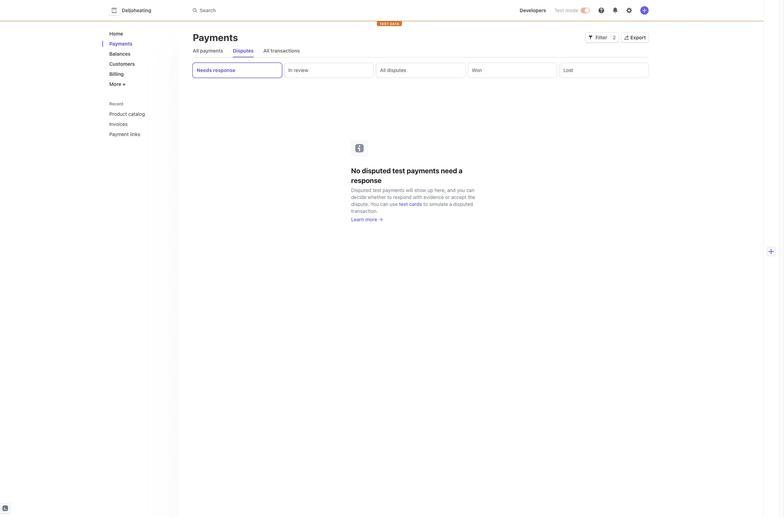 Task type: locate. For each thing, give the bounding box(es) containing it.
up
[[428, 187, 433, 193]]

1 horizontal spatial to
[[423, 201, 428, 207]]

needs response
[[197, 67, 235, 73]]

disputed inside to simulate a disputed transaction.
[[453, 201, 473, 207]]

can left use
[[380, 201, 388, 207]]

billing
[[109, 71, 124, 77]]

1 vertical spatial test
[[373, 187, 381, 193]]

payments inside no disputed test payments need a response
[[407, 167, 439, 175]]

to
[[387, 194, 392, 200], [423, 201, 428, 207]]

2 horizontal spatial payments
[[407, 167, 439, 175]]

1 vertical spatial pin to navigation image
[[167, 131, 173, 137]]

response right needs
[[213, 67, 235, 73]]

catalog
[[128, 111, 145, 117]]

evidence
[[424, 194, 444, 200]]

0 horizontal spatial disputed
[[362, 167, 391, 175]]

svg image
[[589, 36, 593, 40]]

in
[[288, 67, 292, 73]]

a right "need"
[[459, 167, 463, 175]]

needs
[[197, 67, 212, 73]]

+
[[123, 81, 126, 87]]

here,
[[435, 187, 446, 193]]

0 horizontal spatial all
[[193, 48, 199, 54]]

response
[[213, 67, 235, 73], [351, 176, 382, 184]]

Search text field
[[189, 4, 385, 17]]

1 vertical spatial disputed
[[453, 201, 473, 207]]

to inside to simulate a disputed transaction.
[[423, 201, 428, 207]]

response up disputed
[[351, 176, 382, 184]]

more +
[[109, 81, 126, 87]]

disputed right no
[[362, 167, 391, 175]]

settings image
[[627, 8, 632, 13]]

recent
[[109, 101, 124, 107]]

1 horizontal spatial all
[[263, 48, 269, 54]]

can up the
[[466, 187, 475, 193]]

all up needs
[[193, 48, 199, 54]]

pin to navigation image for product catalog
[[167, 111, 173, 117]]

0 horizontal spatial a
[[449, 201, 452, 207]]

1 horizontal spatial a
[[459, 167, 463, 175]]

dispute.
[[351, 201, 369, 207]]

to simulate a disputed transaction.
[[351, 201, 473, 214]]

lost
[[564, 67, 573, 73]]

can
[[466, 187, 475, 193], [380, 201, 388, 207]]

decide
[[351, 194, 366, 200]]

links
[[130, 131, 140, 137]]

all left 'transactions'
[[263, 48, 269, 54]]

2 horizontal spatial all
[[380, 67, 386, 73]]

payments up respond
[[383, 187, 405, 193]]

test up respond
[[392, 167, 405, 175]]

0 vertical spatial can
[[466, 187, 475, 193]]

0 horizontal spatial payments
[[200, 48, 223, 54]]

learn more
[[351, 216, 377, 222]]

all for all payments
[[193, 48, 199, 54]]

test down respond
[[399, 201, 408, 207]]

test
[[392, 167, 405, 175], [373, 187, 381, 193], [399, 201, 408, 207]]

transaction.
[[351, 208, 378, 214]]

0 vertical spatial pin to navigation image
[[167, 111, 173, 117]]

0 vertical spatial payments
[[200, 48, 223, 54]]

payments
[[200, 48, 223, 54], [407, 167, 439, 175], [383, 187, 405, 193]]

simulate
[[429, 201, 448, 207]]

product catalog link
[[107, 108, 164, 120]]

test up whether
[[373, 187, 381, 193]]

0 vertical spatial disputed
[[362, 167, 391, 175]]

2 vertical spatial payments
[[383, 187, 405, 193]]

payments link
[[107, 38, 173, 49]]

billing link
[[107, 68, 173, 80]]

0 vertical spatial test
[[392, 167, 405, 175]]

response inside button
[[213, 67, 235, 73]]

all left disputes
[[380, 67, 386, 73]]

review
[[294, 67, 308, 73]]

no disputed test payments need a response
[[351, 167, 463, 184]]

1 vertical spatial to
[[423, 201, 428, 207]]

invoices link
[[107, 118, 164, 130]]

payments up all payments
[[193, 32, 238, 43]]

payment links
[[109, 131, 140, 137]]

a
[[459, 167, 463, 175], [449, 201, 452, 207]]

filter
[[596, 34, 607, 40]]

2 pin to navigation image from the top
[[167, 131, 173, 137]]

all disputes
[[380, 67, 406, 73]]

customers link
[[107, 58, 173, 70]]

disputed down accept
[[453, 201, 473, 207]]

tab list
[[190, 45, 649, 57], [193, 63, 649, 78]]

pin to navigation image up pin to navigation icon
[[167, 111, 173, 117]]

needs response button
[[193, 63, 282, 78]]

0 vertical spatial tab list
[[190, 45, 649, 57]]

0 vertical spatial to
[[387, 194, 392, 200]]

all inside button
[[380, 67, 386, 73]]

1 pin to navigation image from the top
[[167, 111, 173, 117]]

0 vertical spatial response
[[213, 67, 235, 73]]

clear history image
[[167, 102, 171, 106]]

1 vertical spatial response
[[351, 176, 382, 184]]

pin to navigation image
[[167, 121, 173, 127]]

export
[[631, 34, 646, 40]]

export button
[[622, 33, 649, 42]]

1 horizontal spatial disputed
[[453, 201, 473, 207]]

payments up balances
[[109, 41, 132, 47]]

in review button
[[285, 63, 374, 78]]

disputed inside no disputed test payments need a response
[[362, 167, 391, 175]]

1 vertical spatial payments
[[407, 167, 439, 175]]

all transactions link
[[261, 46, 303, 56]]

1 horizontal spatial payments
[[383, 187, 405, 193]]

a inside to simulate a disputed transaction.
[[449, 201, 452, 207]]

balances link
[[107, 48, 173, 60]]

with
[[413, 194, 422, 200]]

1 vertical spatial a
[[449, 201, 452, 207]]

and
[[447, 187, 456, 193]]

developers
[[520, 7, 546, 13]]

all for all transactions
[[263, 48, 269, 54]]

help image
[[599, 8, 604, 13]]

tab list containing needs response
[[193, 63, 649, 78]]

payments up show
[[407, 167, 439, 175]]

test cards
[[399, 201, 422, 207]]

to right cards
[[423, 201, 428, 207]]

2 vertical spatial test
[[399, 201, 408, 207]]

0 horizontal spatial payments
[[109, 41, 132, 47]]

1 horizontal spatial can
[[466, 187, 475, 193]]

disputed
[[362, 167, 391, 175], [453, 201, 473, 207]]

1 vertical spatial can
[[380, 201, 388, 207]]

transactions
[[271, 48, 300, 54]]

1 horizontal spatial response
[[351, 176, 382, 184]]

2
[[613, 34, 616, 40]]

disputed test payments will show up here, and you can decide whether to respond with evidence or accept the dispute. you can use
[[351, 187, 475, 207]]

to up use
[[387, 194, 392, 200]]

a down or
[[449, 201, 452, 207]]

pin to navigation image down pin to navigation icon
[[167, 131, 173, 137]]

payments up needs response on the top left
[[200, 48, 223, 54]]

all payments
[[193, 48, 223, 54]]

pin to navigation image
[[167, 111, 173, 117], [167, 131, 173, 137]]

test
[[380, 22, 389, 26]]

all
[[193, 48, 199, 54], [263, 48, 269, 54], [380, 67, 386, 73]]

0 horizontal spatial can
[[380, 201, 388, 207]]

payments
[[193, 32, 238, 43], [109, 41, 132, 47]]

0 vertical spatial a
[[459, 167, 463, 175]]

0 horizontal spatial to
[[387, 194, 392, 200]]

all disputes button
[[376, 63, 465, 78]]

response inside no disputed test payments need a response
[[351, 176, 382, 184]]

1 vertical spatial tab list
[[193, 63, 649, 78]]

payments inside disputed test payments will show up here, and you can decide whether to respond with evidence or accept the dispute. you can use
[[383, 187, 405, 193]]

0 horizontal spatial response
[[213, 67, 235, 73]]

home link
[[107, 28, 173, 39]]



Task type: vqa. For each thing, say whether or not it's contained in the screenshot.
Events
no



Task type: describe. For each thing, give the bounding box(es) containing it.
whether
[[368, 194, 386, 200]]

use
[[390, 201, 398, 207]]

more
[[109, 81, 121, 87]]

or
[[445, 194, 450, 200]]

deljoheating
[[122, 7, 151, 13]]

to inside disputed test payments will show up here, and you can decide whether to respond with evidence or accept the dispute. you can use
[[387, 194, 392, 200]]

disputes
[[233, 48, 254, 54]]

show
[[414, 187, 426, 193]]

Search search field
[[189, 4, 385, 17]]

search
[[200, 7, 216, 13]]

learn
[[351, 216, 364, 222]]

lost button
[[560, 63, 649, 78]]

all for all disputes
[[380, 67, 386, 73]]

test cards link
[[399, 201, 422, 208]]

test inside disputed test payments will show up here, and you can decide whether to respond with evidence or accept the dispute. you can use
[[373, 187, 381, 193]]

learn more link
[[351, 216, 490, 223]]

you
[[371, 201, 379, 207]]

test mode
[[555, 7, 579, 13]]

more
[[365, 216, 377, 222]]

accept
[[451, 194, 467, 200]]

won button
[[468, 63, 557, 78]]

all transactions
[[263, 48, 300, 54]]

respond
[[393, 194, 412, 200]]

data
[[390, 22, 399, 26]]

deljoheating button
[[109, 6, 158, 15]]

a inside no disputed test payments need a response
[[459, 167, 463, 175]]

1 horizontal spatial payments
[[193, 32, 238, 43]]

product catalog
[[109, 111, 145, 117]]

disputes link
[[230, 46, 256, 56]]

developers link
[[517, 5, 549, 16]]

test
[[555, 7, 564, 13]]

in review
[[288, 67, 308, 73]]

all payments link
[[190, 46, 226, 56]]

will
[[406, 187, 413, 193]]

test inside no disputed test payments need a response
[[392, 167, 405, 175]]

payment
[[109, 131, 129, 137]]

tab list containing all payments
[[190, 45, 649, 57]]

product
[[109, 111, 127, 117]]

pin to navigation image for payment links
[[167, 131, 173, 137]]

payment links link
[[107, 128, 164, 140]]

won
[[472, 67, 482, 73]]

disputed
[[351, 187, 371, 193]]

no
[[351, 167, 360, 175]]

you
[[457, 187, 465, 193]]

customers
[[109, 61, 135, 67]]

disputes
[[387, 67, 406, 73]]

invoices
[[109, 121, 128, 127]]

recent element
[[102, 108, 179, 140]]

need
[[441, 167, 457, 175]]

balances
[[109, 51, 131, 57]]

cards
[[409, 201, 422, 207]]

mode
[[566, 7, 579, 13]]

test data
[[380, 22, 399, 26]]

home
[[109, 31, 123, 37]]

the
[[468, 194, 475, 200]]



